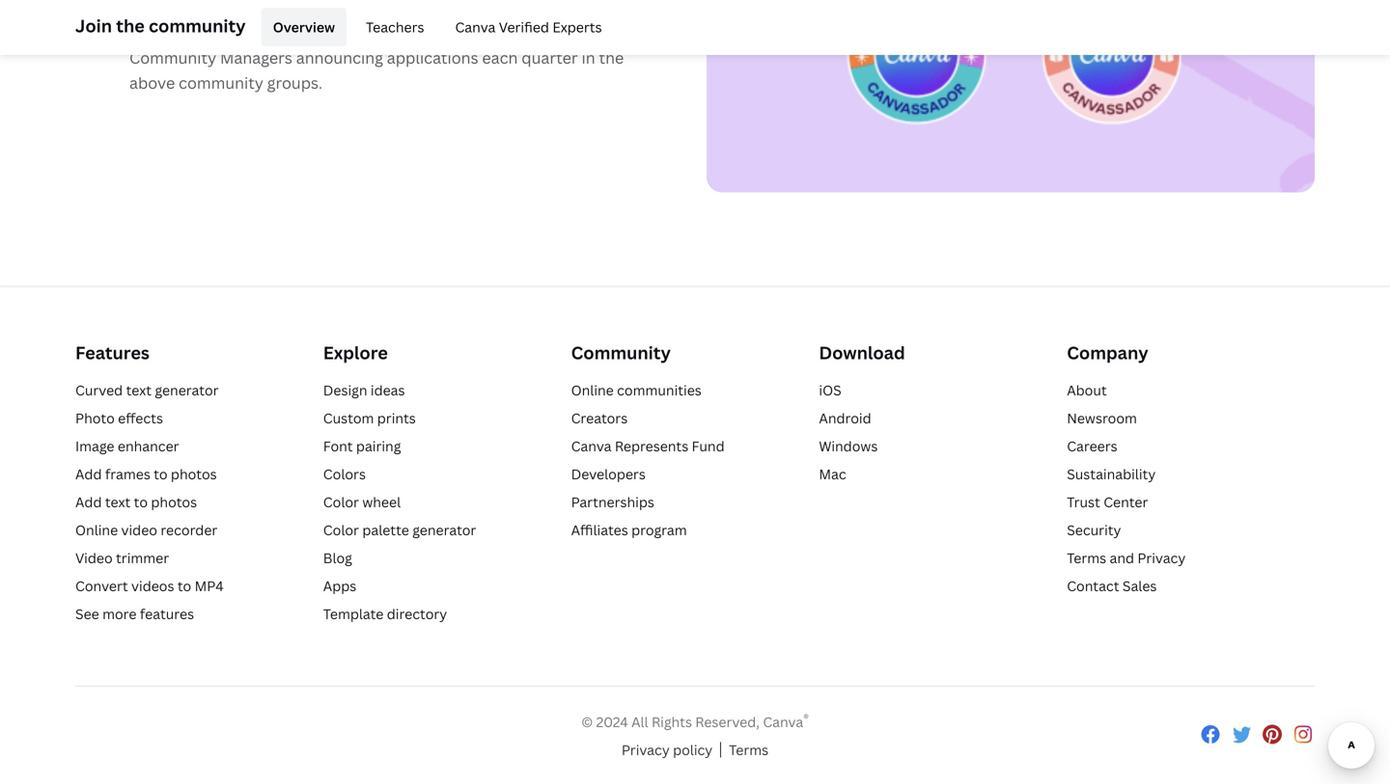 Task type: locate. For each thing, give the bounding box(es) containing it.
online up video
[[75, 521, 118, 540]]

communities up the represents
[[617, 381, 702, 400]]

colors
[[323, 465, 366, 484]]

text
[[126, 381, 152, 400], [105, 493, 131, 512]]

canva up managers
[[248, 22, 295, 43]]

community up managers
[[149, 14, 246, 38]]

windows link
[[819, 437, 878, 456]]

photo effects link
[[75, 409, 163, 428]]

online up creators
[[571, 381, 614, 400]]

community
[[149, 14, 246, 38], [179, 73, 263, 93]]

privacy down all
[[622, 741, 670, 760]]

reserved,
[[695, 713, 760, 732]]

communities down canvassadors
[[129, 22, 226, 43]]

to
[[154, 465, 168, 484], [134, 493, 148, 512], [177, 577, 191, 596]]

and inside about newsroom careers sustainability trust center security terms and privacy contact sales
[[1110, 549, 1134, 568]]

however,
[[417, 22, 485, 43]]

sustainability link
[[1067, 465, 1156, 484]]

leaders
[[324, 0, 380, 18]]

terms up contact
[[1067, 549, 1106, 568]]

and inside canvassadors are elected leaders across the different communities at canva and invite-only. however, look out for community managers announcing applications each quarter in the above community groups.
[[298, 22, 327, 43]]

0 vertical spatial color
[[323, 493, 359, 512]]

0 horizontal spatial the
[[116, 14, 145, 38]]

generator
[[155, 381, 219, 400], [412, 521, 476, 540]]

curved text generator photo effects image enhancer add frames to photos add text to photos online video recorder video trimmer convert videos to mp4 see more features
[[75, 381, 224, 624]]

0 vertical spatial community
[[129, 48, 216, 68]]

add
[[75, 465, 102, 484], [75, 493, 102, 512]]

to up video
[[134, 493, 148, 512]]

see more features link
[[75, 605, 194, 624]]

community up above
[[129, 48, 216, 68]]

design ideas link
[[323, 381, 405, 400]]

0 horizontal spatial communities
[[129, 22, 226, 43]]

and down elected
[[298, 22, 327, 43]]

2 color from the top
[[323, 521, 359, 540]]

terms down "reserved,"
[[729, 741, 769, 760]]

at
[[230, 22, 245, 43]]

0 vertical spatial text
[[126, 381, 152, 400]]

about
[[1067, 381, 1107, 400]]

developers link
[[571, 465, 646, 484]]

0 vertical spatial privacy
[[1138, 549, 1186, 568]]

frames
[[105, 465, 150, 484]]

above
[[129, 73, 175, 93]]

1 vertical spatial community
[[179, 73, 263, 93]]

generator inside "curved text generator photo effects image enhancer add frames to photos add text to photos online video recorder video trimmer convert videos to mp4 see more features"
[[155, 381, 219, 400]]

color down colors
[[323, 493, 359, 512]]

the right join
[[116, 14, 145, 38]]

2 vertical spatial to
[[177, 577, 191, 596]]

add text to photos link
[[75, 493, 197, 512]]

©
[[581, 713, 593, 732]]

1 vertical spatial to
[[134, 493, 148, 512]]

0 horizontal spatial generator
[[155, 381, 219, 400]]

generator up effects
[[155, 381, 219, 400]]

prints
[[377, 409, 416, 428]]

custom prints link
[[323, 409, 416, 428]]

privacy up sales
[[1138, 549, 1186, 568]]

text down the frames at the left of page
[[105, 493, 131, 512]]

windows
[[819, 437, 878, 456]]

1 horizontal spatial terms
[[1067, 549, 1106, 568]]

overview link
[[261, 8, 347, 46]]

curved
[[75, 381, 123, 400]]

0 horizontal spatial terms
[[729, 741, 769, 760]]

security link
[[1067, 521, 1121, 540]]

0 vertical spatial add
[[75, 465, 102, 484]]

0 horizontal spatial and
[[298, 22, 327, 43]]

newsroom link
[[1067, 409, 1137, 428]]

the right the in
[[599, 48, 624, 68]]

1 horizontal spatial communities
[[617, 381, 702, 400]]

managers
[[220, 48, 292, 68]]

0 horizontal spatial privacy
[[622, 741, 670, 760]]

generator right palette
[[412, 521, 476, 540]]

community
[[129, 48, 216, 68], [571, 341, 671, 365]]

community up online communities link
[[571, 341, 671, 365]]

community inside canvassadors are elected leaders across the different communities at canva and invite-only. however, look out for community managers announcing applications each quarter in the above community groups.
[[129, 48, 216, 68]]

the up however,
[[436, 0, 460, 18]]

template directory link
[[323, 605, 447, 624]]

0 vertical spatial generator
[[155, 381, 219, 400]]

1 horizontal spatial generator
[[412, 521, 476, 540]]

canva inside © 2024 all rights reserved, canva ®
[[763, 713, 803, 732]]

blog link
[[323, 549, 352, 568]]

1 vertical spatial communities
[[617, 381, 702, 400]]

contact sales link
[[1067, 577, 1157, 596]]

1 horizontal spatial and
[[1110, 549, 1134, 568]]

creators link
[[571, 409, 628, 428]]

color
[[323, 493, 359, 512], [323, 521, 359, 540]]

partnerships
[[571, 493, 654, 512]]

developers
[[571, 465, 646, 484]]

photos up recorder at the bottom left
[[151, 493, 197, 512]]

contact
[[1067, 577, 1119, 596]]

canva up the each
[[455, 18, 496, 36]]

text up effects
[[126, 381, 152, 400]]

quarter
[[522, 48, 578, 68]]

1 vertical spatial color
[[323, 521, 359, 540]]

affiliates program link
[[571, 521, 687, 540]]

1 horizontal spatial online
[[571, 381, 614, 400]]

features
[[75, 341, 150, 365]]

directory
[[387, 605, 447, 624]]

ios android windows mac
[[819, 381, 878, 484]]

1 vertical spatial terms
[[729, 741, 769, 760]]

0 vertical spatial online
[[571, 381, 614, 400]]

add down image
[[75, 465, 102, 484]]

menu bar
[[254, 8, 614, 46]]

canva verified experts link
[[444, 8, 614, 46]]

0 vertical spatial terms
[[1067, 549, 1106, 568]]

0 vertical spatial communities
[[129, 22, 226, 43]]

trust center link
[[1067, 493, 1148, 512]]

1 horizontal spatial to
[[154, 465, 168, 484]]

to down enhancer
[[154, 465, 168, 484]]

in
[[582, 48, 595, 68]]

1 horizontal spatial community
[[571, 341, 671, 365]]

®
[[803, 711, 809, 726]]

canva verified experts
[[455, 18, 602, 36]]

generator inside design ideas custom prints font pairing colors color wheel color palette generator blog apps template directory
[[412, 521, 476, 540]]

1 horizontal spatial privacy
[[1138, 549, 1186, 568]]

video
[[75, 549, 113, 568]]

menu bar containing overview
[[254, 8, 614, 46]]

canva down creators
[[571, 437, 612, 456]]

0 horizontal spatial community
[[129, 48, 216, 68]]

and up contact sales 'link'
[[1110, 549, 1134, 568]]

android link
[[819, 409, 871, 428]]

community down managers
[[179, 73, 263, 93]]

0 vertical spatial to
[[154, 465, 168, 484]]

and
[[298, 22, 327, 43], [1110, 549, 1134, 568]]

2 horizontal spatial to
[[177, 577, 191, 596]]

explore
[[323, 341, 388, 365]]

terms
[[1067, 549, 1106, 568], [729, 741, 769, 760]]

1 vertical spatial community
[[571, 341, 671, 365]]

0 vertical spatial and
[[298, 22, 327, 43]]

add up video
[[75, 493, 102, 512]]

color up blog link
[[323, 521, 359, 540]]

invite-
[[330, 22, 378, 43]]

1 vertical spatial generator
[[412, 521, 476, 540]]

affiliates
[[571, 521, 628, 540]]

features
[[140, 605, 194, 624]]

online communities creators canva represents fund developers partnerships affiliates program
[[571, 381, 725, 540]]

1 vertical spatial online
[[75, 521, 118, 540]]

1 vertical spatial and
[[1110, 549, 1134, 568]]

0 horizontal spatial online
[[75, 521, 118, 540]]

2 horizontal spatial the
[[599, 48, 624, 68]]

photos down enhancer
[[171, 465, 217, 484]]

canva inside 'online communities creators canva represents fund developers partnerships affiliates program'
[[571, 437, 612, 456]]

1 vertical spatial add
[[75, 493, 102, 512]]

palette
[[362, 521, 409, 540]]

canva
[[455, 18, 496, 36], [248, 22, 295, 43], [571, 437, 612, 456], [763, 713, 803, 732]]

privacy
[[1138, 549, 1186, 568], [622, 741, 670, 760]]

canva up "terms" link
[[763, 713, 803, 732]]

communities
[[129, 22, 226, 43], [617, 381, 702, 400]]

0 vertical spatial community
[[149, 14, 246, 38]]

careers link
[[1067, 437, 1118, 456]]

photos
[[171, 465, 217, 484], [151, 493, 197, 512]]

trimmer
[[116, 549, 169, 568]]

to left the mp4
[[177, 577, 191, 596]]

1 color from the top
[[323, 493, 359, 512]]

recorder
[[161, 521, 218, 540]]

0 horizontal spatial to
[[134, 493, 148, 512]]

program
[[631, 521, 687, 540]]

color palette generator link
[[323, 521, 476, 540]]



Task type: describe. For each thing, give the bounding box(es) containing it.
terms link
[[729, 741, 769, 761]]

community inside canvassadors are elected leaders across the different communities at canva and invite-only. however, look out for community managers announcing applications each quarter in the above community groups.
[[179, 73, 263, 93]]

about newsroom careers sustainability trust center security terms and privacy contact sales
[[1067, 381, 1186, 596]]

font
[[323, 437, 353, 456]]

see
[[75, 605, 99, 624]]

pairing
[[356, 437, 401, 456]]

online inside "curved text generator photo effects image enhancer add frames to photos add text to photos online video recorder video trimmer convert videos to mp4 see more features"
[[75, 521, 118, 540]]

1 add from the top
[[75, 465, 102, 484]]

security
[[1067, 521, 1121, 540]]

colors link
[[323, 465, 366, 484]]

image
[[75, 437, 114, 456]]

elected
[[265, 0, 321, 18]]

more
[[102, 605, 137, 624]]

convert videos to mp4 link
[[75, 577, 224, 596]]

wheel
[[362, 493, 401, 512]]

canvassadors
[[129, 0, 233, 18]]

curved text generator link
[[75, 381, 219, 400]]

© 2024 all rights reserved, canva ®
[[581, 711, 809, 732]]

sustainability
[[1067, 465, 1156, 484]]

represents
[[615, 437, 689, 456]]

experts
[[553, 18, 602, 36]]

about link
[[1067, 381, 1107, 400]]

video trimmer link
[[75, 549, 169, 568]]

verified
[[499, 18, 549, 36]]

1 vertical spatial privacy
[[622, 741, 670, 760]]

ios link
[[819, 381, 842, 400]]

communities inside 'online communities creators canva represents fund developers partnerships affiliates program'
[[617, 381, 702, 400]]

privacy inside about newsroom careers sustainability trust center security terms and privacy contact sales
[[1138, 549, 1186, 568]]

photo
[[75, 409, 115, 428]]

design ideas custom prints font pairing colors color wheel color palette generator blog apps template directory
[[323, 381, 476, 624]]

mac
[[819, 465, 846, 484]]

newsroom
[[1067, 409, 1137, 428]]

1 vertical spatial photos
[[151, 493, 197, 512]]

1 horizontal spatial the
[[436, 0, 460, 18]]

across
[[383, 0, 432, 18]]

different
[[464, 0, 529, 18]]

mp4
[[195, 577, 224, 596]]

ios
[[819, 381, 842, 400]]

2 add from the top
[[75, 493, 102, 512]]

privacy policy link
[[622, 741, 713, 761]]

online inside 'online communities creators canva represents fund developers partnerships affiliates program'
[[571, 381, 614, 400]]

policy
[[673, 741, 713, 760]]

design
[[323, 381, 367, 400]]

terms inside about newsroom careers sustainability trust center security terms and privacy contact sales
[[1067, 549, 1106, 568]]

sales
[[1123, 577, 1157, 596]]

teachers link
[[354, 8, 436, 46]]

color wheel link
[[323, 493, 401, 512]]

partnerships link
[[571, 493, 654, 512]]

blog
[[323, 549, 352, 568]]

all
[[632, 713, 648, 732]]

terms and privacy link
[[1067, 549, 1186, 568]]

communities inside canvassadors are elected leaders across the different communities at canva and invite-only. however, look out for community managers announcing applications each quarter in the above community groups.
[[129, 22, 226, 43]]

online video recorder link
[[75, 521, 218, 540]]

convert
[[75, 577, 128, 596]]

custom
[[323, 409, 374, 428]]

apps
[[323, 577, 356, 596]]

announcing
[[296, 48, 383, 68]]

1 vertical spatial text
[[105, 493, 131, 512]]

effects
[[118, 409, 163, 428]]

only.
[[378, 22, 413, 43]]

0 vertical spatial photos
[[171, 465, 217, 484]]

video
[[121, 521, 157, 540]]

ideas
[[371, 381, 405, 400]]

each
[[482, 48, 518, 68]]

online communities link
[[571, 381, 702, 400]]

groups.
[[267, 73, 322, 93]]

trust
[[1067, 493, 1100, 512]]

image enhancer link
[[75, 437, 179, 456]]

canva inside menu bar
[[455, 18, 496, 36]]

apps link
[[323, 577, 356, 596]]

mac link
[[819, 465, 846, 484]]

template
[[323, 605, 384, 624]]

add frames to photos link
[[75, 465, 217, 484]]

are
[[237, 0, 261, 18]]

join the community
[[75, 14, 246, 38]]

canva inside canvassadors are elected leaders across the different communities at canva and invite-only. however, look out for community managers announcing applications each quarter in the above community groups.
[[248, 22, 295, 43]]

videos
[[131, 577, 174, 596]]

canva represents fund link
[[571, 437, 725, 456]]

center
[[1104, 493, 1148, 512]]

android
[[819, 409, 871, 428]]

font pairing link
[[323, 437, 401, 456]]

download
[[819, 341, 905, 365]]

canvassadors are elected leaders across the different communities at canva and invite-only. however, look out for community managers announcing applications each quarter in the above community groups.
[[129, 0, 624, 93]]

teachers
[[366, 18, 424, 36]]

join
[[75, 14, 112, 38]]

company
[[1067, 341, 1149, 365]]

overview
[[273, 18, 335, 36]]



Task type: vqa. For each thing, say whether or not it's contained in the screenshot.
COLORS on the bottom of the page
yes



